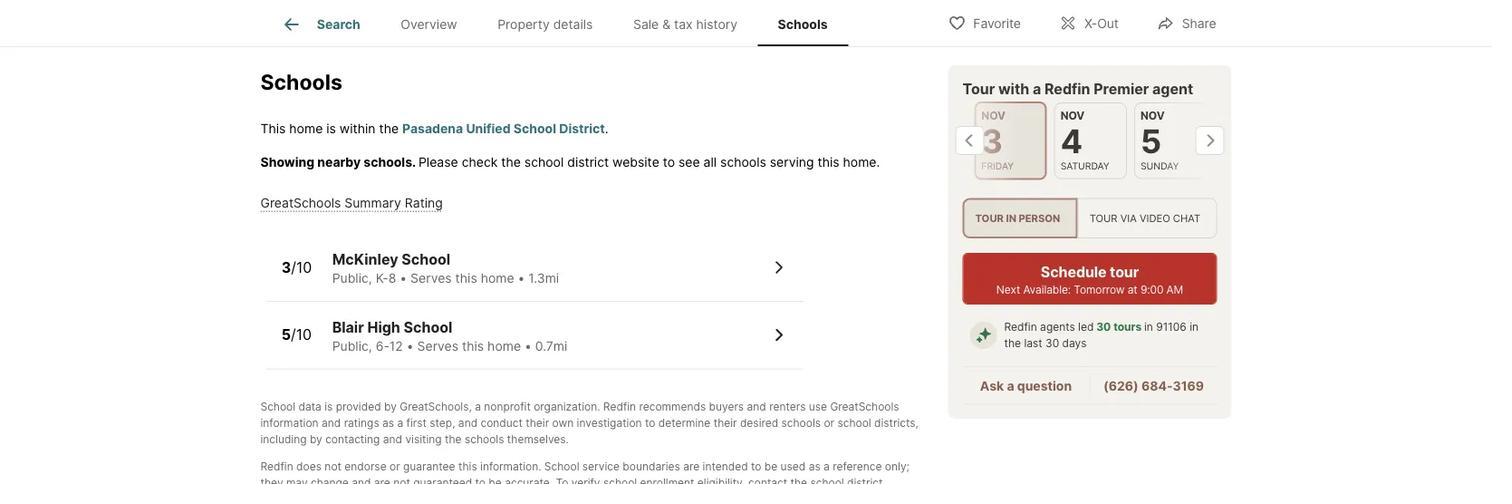 Task type: locate. For each thing, give the bounding box(es) containing it.
0 vertical spatial 5
[[1141, 121, 1162, 161]]

they
[[261, 476, 283, 484]]

as inside , a nonprofit organization. redfin recommends buyers and renters use greatschools information and ratings as a
[[383, 416, 394, 429]]

information
[[261, 416, 319, 429]]

0 horizontal spatial 30
[[1046, 337, 1060, 350]]

redfin agents led 30 tours in 91106
[[1005, 321, 1187, 334]]

nov inside 'nov 3 friday'
[[982, 109, 1006, 122]]

1 vertical spatial home
[[481, 271, 514, 286]]

, a nonprofit organization. redfin recommends buyers and renters use greatschools information and ratings as a
[[261, 400, 900, 429]]

3 up 5 /10
[[282, 259, 291, 277]]

and up "contacting"
[[322, 416, 341, 429]]

nov for 4
[[1061, 109, 1085, 122]]

(626) 684-3169 link
[[1104, 378, 1205, 394]]

boundaries
[[623, 460, 681, 473]]

is for within
[[327, 121, 336, 137]]

0 vertical spatial 3
[[982, 121, 1003, 161]]

home right this
[[289, 121, 323, 137]]

1 horizontal spatial or
[[824, 416, 835, 429]]

first
[[407, 416, 427, 429]]

0 horizontal spatial are
[[374, 476, 391, 484]]

30
[[1097, 321, 1112, 334], [1046, 337, 1060, 350]]

2 horizontal spatial nov
[[1141, 109, 1165, 122]]

1 vertical spatial public,
[[332, 338, 372, 354]]

saturday
[[1061, 160, 1110, 171]]

0 vertical spatial school
[[525, 155, 564, 170]]

x-
[[1085, 16, 1098, 31]]

serves inside blair high school public, 6-12 • serves this home • 0.7mi
[[417, 338, 459, 354]]

0 vertical spatial or
[[824, 416, 835, 429]]

30 down agents
[[1046, 337, 1060, 350]]

1 vertical spatial is
[[325, 400, 333, 413]]

2 horizontal spatial to
[[751, 460, 762, 473]]

nov inside nov 5 sunday
[[1141, 109, 1165, 122]]

be
[[765, 460, 778, 473]]

1 horizontal spatial their
[[714, 416, 737, 429]]

1 public, from the top
[[332, 271, 372, 286]]

is left the within
[[327, 121, 336, 137]]

not
[[325, 460, 342, 473], [394, 476, 410, 484]]

tab list containing search
[[261, 0, 863, 46]]

1 vertical spatial by
[[310, 433, 322, 446]]

a
[[1033, 80, 1042, 97], [1007, 378, 1015, 394], [475, 400, 481, 413], [397, 416, 404, 429], [824, 460, 830, 473]]

3
[[982, 121, 1003, 161], [282, 259, 291, 277]]

2 horizontal spatial schools
[[782, 416, 821, 429]]

1 horizontal spatial by
[[384, 400, 397, 413]]

school inside blair high school public, 6-12 • serves this home • 0.7mi
[[404, 318, 453, 336]]

public, inside 'mckinley school public, k-8 • serves this home • 1.3mi'
[[332, 271, 372, 286]]

1 horizontal spatial 5
[[1141, 121, 1162, 161]]

tax
[[674, 17, 693, 32]]

school right high
[[404, 318, 453, 336]]

property details tab
[[478, 3, 613, 46]]

with
[[999, 80, 1030, 97]]

6-
[[376, 338, 390, 354]]

tab list
[[261, 0, 863, 46]]

including
[[261, 433, 307, 446]]

k-
[[376, 271, 389, 286]]

1 horizontal spatial as
[[809, 460, 821, 473]]

public, down mckinley
[[332, 271, 372, 286]]

0 horizontal spatial or
[[390, 460, 400, 473]]

0 vertical spatial serves
[[411, 271, 452, 286]]

0 vertical spatial public,
[[332, 271, 372, 286]]

greatschools down 'showing'
[[261, 196, 341, 211]]

desired
[[740, 416, 779, 429]]

serves right the 8
[[411, 271, 452, 286]]

ask a question link
[[981, 378, 1072, 394]]

by inside first step, and conduct their own investigation to determine their desired schools or school districts, including by contacting and visiting the schools themselves.
[[310, 433, 322, 446]]

and down endorse
[[352, 476, 371, 484]]

1 vertical spatial 5
[[282, 326, 291, 344]]

pasadena
[[403, 121, 463, 137]]

in left person
[[1007, 212, 1017, 224]]

their
[[526, 416, 549, 429], [714, 416, 737, 429]]

0 vertical spatial schools
[[721, 155, 767, 170]]

0 vertical spatial home
[[289, 121, 323, 137]]

or right endorse
[[390, 460, 400, 473]]

next image
[[1196, 126, 1225, 155]]

0 vertical spatial schools
[[778, 17, 828, 32]]

5 left blair
[[282, 326, 291, 344]]

in inside in the last 30 days
[[1190, 321, 1199, 334]]

and down ,
[[459, 416, 478, 429]]

and
[[747, 400, 767, 413], [322, 416, 341, 429], [459, 416, 478, 429], [383, 433, 402, 446], [352, 476, 371, 484]]

ask a question
[[981, 378, 1072, 394]]

/10 left blair
[[291, 326, 312, 344]]

2 nov from the left
[[1061, 109, 1085, 122]]

0 horizontal spatial not
[[325, 460, 342, 473]]

home left 1.3mi
[[481, 271, 514, 286]]

tour left with
[[963, 80, 995, 97]]

1 horizontal spatial school
[[838, 416, 872, 429]]

3 inside 'nov 3 friday'
[[982, 121, 1003, 161]]

1 vertical spatial not
[[394, 476, 410, 484]]

data
[[299, 400, 322, 413]]

0 vertical spatial are
[[684, 460, 700, 473]]

0 horizontal spatial to
[[645, 416, 656, 429]]

8
[[389, 271, 396, 286]]

nearby
[[318, 155, 361, 170]]

0 horizontal spatial as
[[383, 416, 394, 429]]

public, down blair
[[332, 338, 372, 354]]

•
[[400, 271, 407, 286], [518, 271, 525, 286], [407, 338, 414, 354], [525, 338, 532, 354]]

schedule tour next available: tomorrow at 9:00 am
[[997, 263, 1184, 296]]

their down buyers
[[714, 416, 737, 429]]

a right ,
[[475, 400, 481, 413]]

not inside school service boundaries are intended to be used as a reference only; they may change and are not
[[394, 476, 410, 484]]

1 vertical spatial are
[[374, 476, 391, 484]]

to inside school service boundaries are intended to be used as a reference only; they may change and are not
[[751, 460, 762, 473]]

1 nov from the left
[[982, 109, 1006, 122]]

0 vertical spatial as
[[383, 416, 394, 429]]

first step, and conduct their own investigation to determine their desired schools or school districts, including by contacting and visiting the schools themselves.
[[261, 416, 919, 446]]

1 horizontal spatial schools
[[721, 155, 767, 170]]

list box
[[963, 198, 1218, 239]]

greatschools summary rating
[[261, 196, 443, 211]]

home
[[289, 121, 323, 137], [481, 271, 514, 286], [488, 338, 521, 354]]

• right 12
[[407, 338, 414, 354]]

5
[[1141, 121, 1162, 161], [282, 326, 291, 344]]

in right 91106
[[1190, 321, 1199, 334]]

this up blair high school public, 6-12 • serves this home • 0.7mi
[[456, 271, 477, 286]]

to left see
[[663, 155, 675, 170]]

1 their from the left
[[526, 416, 549, 429]]

12
[[390, 338, 403, 354]]

3 /10
[[282, 259, 312, 277]]

within
[[340, 121, 376, 137]]

.
[[605, 121, 609, 137]]

0 horizontal spatial 5
[[282, 326, 291, 344]]

1 vertical spatial schools
[[782, 416, 821, 429]]

are
[[684, 460, 700, 473], [374, 476, 391, 484]]

schools
[[778, 17, 828, 32], [261, 70, 342, 95]]

property details
[[498, 17, 593, 32]]

2 vertical spatial to
[[751, 460, 762, 473]]

this left home.
[[818, 155, 840, 170]]

in
[[1007, 212, 1017, 224], [1145, 321, 1154, 334], [1190, 321, 1199, 334]]

schools up this
[[261, 70, 342, 95]]

blair
[[332, 318, 364, 336]]

in inside list box
[[1007, 212, 1017, 224]]

0 vertical spatial by
[[384, 400, 397, 413]]

• left 1.3mi
[[518, 271, 525, 286]]

1 vertical spatial 3
[[282, 259, 291, 277]]

themselves.
[[507, 433, 569, 446]]

previous image
[[956, 126, 985, 155]]

/10 left mckinley
[[291, 259, 312, 277]]

3 down with
[[982, 121, 1003, 161]]

out
[[1098, 16, 1119, 31]]

the right the within
[[379, 121, 399, 137]]

check
[[462, 155, 498, 170]]

0 horizontal spatial schools
[[261, 70, 342, 95]]

0 horizontal spatial 3
[[282, 259, 291, 277]]

not up change
[[325, 460, 342, 473]]

schools right all
[[721, 155, 767, 170]]

1 horizontal spatial schools
[[778, 17, 828, 32]]

serves
[[411, 271, 452, 286], [417, 338, 459, 354]]

school
[[514, 121, 557, 137], [402, 251, 451, 269], [404, 318, 453, 336], [261, 400, 296, 413], [545, 460, 580, 473]]

the left last
[[1005, 337, 1022, 350]]

by up the does at left
[[310, 433, 322, 446]]

0 horizontal spatial schools
[[465, 433, 504, 446]]

step,
[[430, 416, 455, 429]]

1 horizontal spatial not
[[394, 476, 410, 484]]

this inside 'mckinley school public, k-8 • serves this home • 1.3mi'
[[456, 271, 477, 286]]

by
[[384, 400, 397, 413], [310, 433, 322, 446]]

is right data
[[325, 400, 333, 413]]

serving
[[770, 155, 814, 170]]

1 horizontal spatial 3
[[982, 121, 1003, 161]]

does
[[297, 460, 322, 473]]

school inside school service boundaries are intended to be used as a reference only; they may change and are not
[[545, 460, 580, 473]]

use
[[809, 400, 828, 413]]

2 horizontal spatial greatschools
[[831, 400, 900, 413]]

schools down renters
[[782, 416, 821, 429]]

premier
[[1094, 80, 1150, 97]]

overview tab
[[381, 3, 478, 46]]

schedule
[[1041, 263, 1107, 281]]

1 vertical spatial as
[[809, 460, 821, 473]]

tour left via
[[1090, 212, 1118, 224]]

service
[[583, 460, 620, 473]]

tour in person
[[976, 212, 1061, 224]]

0 horizontal spatial their
[[526, 416, 549, 429]]

school left district
[[525, 155, 564, 170]]

home left the 0.7mi on the left bottom
[[488, 338, 521, 354]]

their up themselves.
[[526, 416, 549, 429]]

to left be
[[751, 460, 762, 473]]

0 vertical spatial to
[[663, 155, 675, 170]]

(626) 684-3169
[[1104, 378, 1205, 394]]

redfin up they
[[261, 460, 293, 473]]

school inside 'mckinley school public, k-8 • serves this home • 1.3mi'
[[402, 251, 451, 269]]

a left first
[[397, 416, 404, 429]]

5 down agent
[[1141, 121, 1162, 161]]

tour left person
[[976, 212, 1004, 224]]

conduct
[[481, 416, 523, 429]]

0.7mi
[[536, 338, 568, 354]]

4
[[1061, 121, 1083, 161]]

3 nov from the left
[[1141, 109, 1165, 122]]

1 vertical spatial school
[[838, 416, 872, 429]]

as
[[383, 416, 394, 429], [809, 460, 821, 473]]

0 vertical spatial is
[[327, 121, 336, 137]]

serves right 12
[[417, 338, 459, 354]]

is
[[327, 121, 336, 137], [325, 400, 333, 413]]

to down the recommends
[[645, 416, 656, 429]]

redfin up investigation
[[604, 400, 636, 413]]

tour for tour in person
[[976, 212, 1004, 224]]

person
[[1019, 212, 1061, 224]]

2 horizontal spatial in
[[1190, 321, 1199, 334]]

or down the use
[[824, 416, 835, 429]]

greatschools up districts,
[[831, 400, 900, 413]]

favorite
[[974, 16, 1021, 31]]

buyers
[[709, 400, 744, 413]]

school left districts,
[[838, 416, 872, 429]]

1 horizontal spatial to
[[663, 155, 675, 170]]

school down rating
[[402, 251, 451, 269]]

x-out button
[[1044, 4, 1135, 41]]

1 vertical spatial /10
[[291, 326, 312, 344]]

history
[[697, 17, 738, 32]]

30 for days
[[1046, 337, 1060, 350]]

this up ,
[[462, 338, 484, 354]]

1 vertical spatial to
[[645, 416, 656, 429]]

redfin does not endorse or guarantee this information.
[[261, 460, 542, 473]]

recommends
[[639, 400, 706, 413]]

tour via video chat
[[1090, 212, 1201, 224]]

2 vertical spatial home
[[488, 338, 521, 354]]

30 inside in the last 30 days
[[1046, 337, 1060, 350]]

None button
[[974, 102, 1047, 180], [1054, 102, 1127, 179], [1134, 102, 1207, 179], [974, 102, 1047, 180], [1054, 102, 1127, 179], [1134, 102, 1207, 179]]

not down redfin does not endorse or guarantee this information.
[[394, 476, 410, 484]]

mckinley
[[332, 251, 398, 269]]

1 horizontal spatial nov
[[1061, 109, 1085, 122]]

a left reference
[[824, 460, 830, 473]]

30 right led on the right bottom
[[1097, 321, 1112, 334]]

nov down the tour with a redfin premier agent
[[1061, 109, 1085, 122]]

nov for 3
[[982, 109, 1006, 122]]

school inside first step, and conduct their own investigation to determine their desired schools or school districts, including by contacting and visiting the schools themselves.
[[838, 416, 872, 429]]

schools down conduct
[[465, 433, 504, 446]]

schools right history
[[778, 17, 828, 32]]

nov down agent
[[1141, 109, 1165, 122]]

0 vertical spatial 30
[[1097, 321, 1112, 334]]

0 horizontal spatial by
[[310, 433, 322, 446]]

0 horizontal spatial in
[[1007, 212, 1017, 224]]

blair high school public, 6-12 • serves this home • 0.7mi
[[332, 318, 568, 354]]

0 horizontal spatial school
[[525, 155, 564, 170]]

1 horizontal spatial 30
[[1097, 321, 1112, 334]]

2 public, from the top
[[332, 338, 372, 354]]

schools inside tab
[[778, 17, 828, 32]]

0 vertical spatial /10
[[291, 259, 312, 277]]

nov inside nov 4 saturday
[[1061, 109, 1085, 122]]

the down step,
[[445, 433, 462, 446]]

greatschools up step,
[[400, 400, 469, 413]]

0 horizontal spatial nov
[[982, 109, 1006, 122]]

tour with a redfin premier agent
[[963, 80, 1194, 97]]

nov up previous image
[[982, 109, 1006, 122]]

as right used
[[809, 460, 821, 473]]

1 horizontal spatial greatschools
[[400, 400, 469, 413]]

school up the 'information' at the left bottom of page
[[261, 400, 296, 413]]

days
[[1063, 337, 1087, 350]]

rating
[[405, 196, 443, 211]]

all
[[704, 155, 717, 170]]

is for provided
[[325, 400, 333, 413]]

in right tours
[[1145, 321, 1154, 334]]

only;
[[885, 460, 910, 473]]

1 vertical spatial or
[[390, 460, 400, 473]]

by right provided
[[384, 400, 397, 413]]

as right ratings
[[383, 416, 394, 429]]

school down themselves.
[[545, 460, 580, 473]]

are down endorse
[[374, 476, 391, 484]]

are left intended
[[684, 460, 700, 473]]

9:00
[[1141, 283, 1164, 296]]

1 vertical spatial serves
[[417, 338, 459, 354]]

the inside first step, and conduct their own investigation to determine their desired schools or school districts, including by contacting and visiting the schools themselves.
[[445, 433, 462, 446]]

schools.
[[364, 155, 416, 170]]

1 vertical spatial 30
[[1046, 337, 1060, 350]]

chat
[[1174, 212, 1201, 224]]

ratings
[[344, 416, 380, 429]]

tour
[[1110, 263, 1140, 281]]



Task type: vqa. For each thing, say whether or not it's contained in the screenshot.
School service boundaries are intended to be used as a reference only; they may change and are not
yes



Task type: describe. For each thing, give the bounding box(es) containing it.
5 inside nov 5 sunday
[[1141, 121, 1162, 161]]

pasadena unified school district link
[[403, 121, 605, 137]]

sunday
[[1141, 160, 1179, 171]]

search link
[[281, 14, 361, 35]]

please
[[419, 155, 458, 170]]

property
[[498, 17, 550, 32]]

details
[[553, 17, 593, 32]]

,
[[469, 400, 472, 413]]

own
[[552, 416, 574, 429]]

3169
[[1173, 378, 1205, 394]]

x-out
[[1085, 16, 1119, 31]]

redfin up 4
[[1045, 80, 1091, 97]]

a right with
[[1033, 80, 1042, 97]]

nov for 5
[[1141, 109, 1165, 122]]

0 vertical spatial not
[[325, 460, 342, 473]]

2 their from the left
[[714, 416, 737, 429]]

used
[[781, 460, 806, 473]]

1 horizontal spatial in
[[1145, 321, 1154, 334]]

serves inside 'mckinley school public, k-8 • serves this home • 1.3mi'
[[411, 271, 452, 286]]

contacting
[[326, 433, 380, 446]]

showing nearby schools. please check the school district website to see all schools serving this home.
[[261, 155, 880, 170]]

/10 for 3
[[291, 259, 312, 277]]

home.
[[843, 155, 880, 170]]

91106
[[1157, 321, 1187, 334]]

30 for tours
[[1097, 321, 1112, 334]]

the right check
[[501, 155, 521, 170]]

school service boundaries are intended to be used as a reference only; they may change and are not
[[261, 460, 910, 484]]

schools tab
[[758, 3, 848, 46]]

a right 'ask'
[[1007, 378, 1015, 394]]

0 horizontal spatial greatschools
[[261, 196, 341, 211]]

investigation
[[577, 416, 642, 429]]

as inside school service boundaries are intended to be used as a reference only; they may change and are not
[[809, 460, 821, 473]]

high
[[367, 318, 401, 336]]

video
[[1140, 212, 1171, 224]]

or inside first step, and conduct their own investigation to determine their desired schools or school districts, including by contacting and visiting the schools themselves.
[[824, 416, 835, 429]]

home inside blair high school public, 6-12 • serves this home • 0.7mi
[[488, 338, 521, 354]]

information.
[[480, 460, 542, 473]]

guarantee
[[403, 460, 456, 473]]

redfin up last
[[1005, 321, 1038, 334]]

2 vertical spatial schools
[[465, 433, 504, 446]]

next
[[997, 283, 1021, 296]]

renters
[[770, 400, 806, 413]]

684-
[[1142, 378, 1173, 394]]

favorite button
[[933, 4, 1037, 41]]

1 vertical spatial schools
[[261, 70, 342, 95]]

• right the 8
[[400, 271, 407, 286]]

district
[[559, 121, 605, 137]]

change
[[311, 476, 349, 484]]

tour for tour via video chat
[[1090, 212, 1118, 224]]

tomorrow
[[1074, 283, 1125, 296]]

organization.
[[534, 400, 600, 413]]

/10 for 5
[[291, 326, 312, 344]]

this
[[261, 121, 286, 137]]

this home is within the pasadena unified school district .
[[261, 121, 609, 137]]

the inside in the last 30 days
[[1005, 337, 1022, 350]]

determine
[[659, 416, 711, 429]]

friday
[[982, 160, 1014, 171]]

this inside blair high school public, 6-12 • serves this home • 0.7mi
[[462, 338, 484, 354]]

intended
[[703, 460, 748, 473]]

and inside school service boundaries are intended to be used as a reference only; they may change and are not
[[352, 476, 371, 484]]

5 /10
[[282, 326, 312, 344]]

summary
[[345, 196, 401, 211]]

ask
[[981, 378, 1004, 394]]

question
[[1018, 378, 1072, 394]]

greatschools inside , a nonprofit organization. redfin recommends buyers and renters use greatschools information and ratings as a
[[831, 400, 900, 413]]

• left the 0.7mi on the left bottom
[[525, 338, 532, 354]]

may
[[286, 476, 308, 484]]

school right unified
[[514, 121, 557, 137]]

available:
[[1024, 283, 1071, 296]]

a inside school service boundaries are intended to be used as a reference only; they may change and are not
[[824, 460, 830, 473]]

this right 'guarantee' in the bottom left of the page
[[459, 460, 477, 473]]

district
[[568, 155, 609, 170]]

&
[[663, 17, 671, 32]]

am
[[1167, 283, 1184, 296]]

provided
[[336, 400, 381, 413]]

and up redfin does not endorse or guarantee this information.
[[383, 433, 402, 446]]

public, inside blair high school public, 6-12 • serves this home • 0.7mi
[[332, 338, 372, 354]]

nov 3 friday
[[982, 109, 1014, 171]]

school data is provided by greatschools
[[261, 400, 469, 413]]

tour for tour with a redfin premier agent
[[963, 80, 995, 97]]

last
[[1025, 337, 1043, 350]]

unified
[[466, 121, 511, 137]]

led
[[1079, 321, 1094, 334]]

greatschools summary rating link
[[261, 196, 443, 211]]

and up desired
[[747, 400, 767, 413]]

redfin inside , a nonprofit organization. redfin recommends buyers and renters use greatschools information and ratings as a
[[604, 400, 636, 413]]

home inside 'mckinley school public, k-8 • serves this home • 1.3mi'
[[481, 271, 514, 286]]

1 horizontal spatial are
[[684, 460, 700, 473]]

list box containing tour in person
[[963, 198, 1218, 239]]

to inside first step, and conduct their own investigation to determine their desired schools or school districts, including by contacting and visiting the schools themselves.
[[645, 416, 656, 429]]

(626)
[[1104, 378, 1139, 394]]

visiting
[[406, 433, 442, 446]]

tours
[[1114, 321, 1142, 334]]

sale
[[634, 17, 659, 32]]

agent
[[1153, 80, 1194, 97]]

sale & tax history
[[634, 17, 738, 32]]

nov 4 saturday
[[1061, 109, 1110, 171]]

sale & tax history tab
[[613, 3, 758, 46]]

agents
[[1041, 321, 1076, 334]]

see
[[679, 155, 700, 170]]

at
[[1128, 283, 1138, 296]]

reference
[[833, 460, 882, 473]]

search
[[317, 17, 361, 32]]

nov 5 sunday
[[1141, 109, 1179, 171]]



